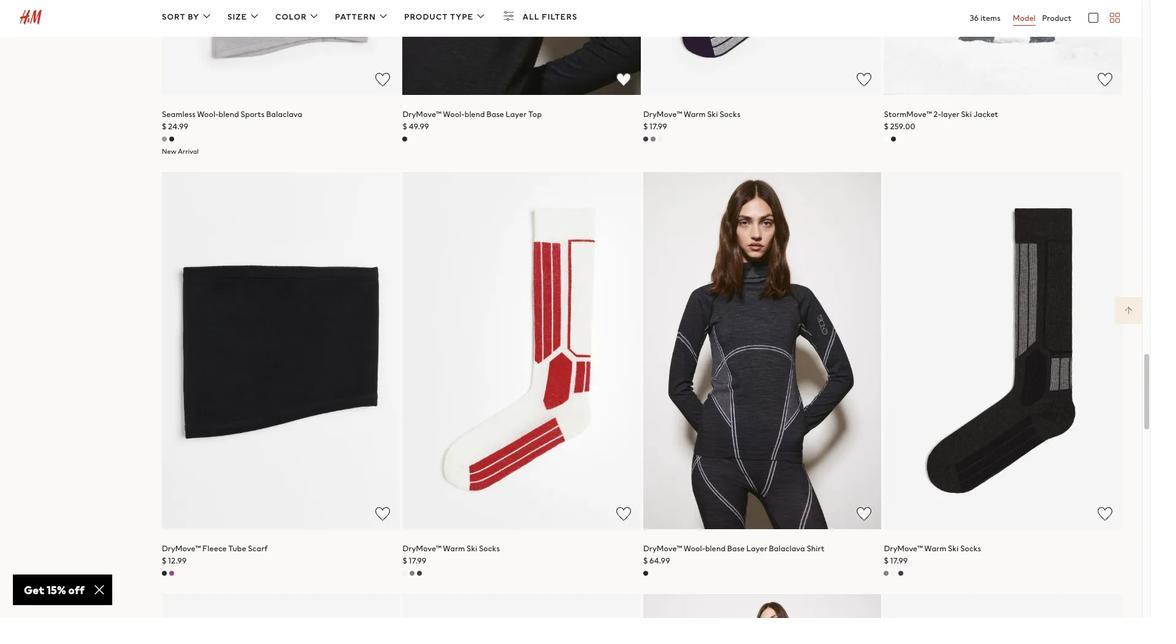 Task type: locate. For each thing, give the bounding box(es) containing it.
2 horizontal spatial drymove™ warm ski socks $ 17.99
[[884, 543, 981, 567]]

0 vertical spatial layer
[[506, 109, 527, 120]]

0 horizontal spatial drymove™ warm ski socks link
[[403, 543, 500, 555]]

wool- inside the drymove™ wool-blend base layer balaclava shirt $ 64.99
[[684, 543, 705, 555]]

product type button
[[404, 9, 488, 26]]

blend inside the drymove™ wool-blend base layer balaclava shirt $ 64.99
[[705, 543, 726, 555]]

balaclava inside seamless wool-blend sports balaclava $ 24.99
[[266, 109, 302, 120]]

drymove™ warm ski socksmodel image for the middle drymove™ warm ski socks link
[[643, 0, 882, 95]]

socks
[[720, 109, 741, 120], [479, 543, 500, 555], [961, 543, 981, 555]]

0 horizontal spatial drymove™ warm ski socksmodel image
[[403, 173, 641, 530]]

blend inside drymove™ wool-blend base layer top $ 49.99
[[465, 109, 485, 120]]

0 horizontal spatial blend
[[219, 109, 239, 120]]

product for product
[[1042, 12, 1072, 24]]

layer
[[941, 109, 960, 120]]

drymove™ wool-blend base layer balaclava shirt link
[[643, 543, 825, 555]]

1 horizontal spatial balaclava
[[769, 543, 805, 555]]

1 horizontal spatial wool-
[[443, 109, 465, 120]]

balaclava inside the drymove™ wool-blend base layer balaclava shirt $ 64.99
[[769, 543, 805, 555]]

fleece
[[202, 543, 227, 555]]

0 horizontal spatial layer
[[506, 109, 527, 120]]

sort by button
[[162, 9, 214, 26]]

0 vertical spatial base
[[487, 109, 504, 120]]

1 horizontal spatial blend
[[465, 109, 485, 120]]

product
[[404, 11, 448, 23], [1042, 12, 1072, 24]]

drymove™ wool-blend base layer top $ 49.99
[[403, 109, 542, 133]]

0 vertical spatial balaclava
[[266, 109, 302, 120]]

drymove™ warm ski socks $ 17.99
[[643, 109, 741, 133], [403, 543, 500, 567], [884, 543, 981, 567]]

warm
[[684, 109, 706, 120], [443, 543, 465, 555], [925, 543, 946, 555]]

wool-
[[197, 109, 219, 120], [443, 109, 465, 120], [684, 543, 705, 555]]

ski
[[707, 109, 718, 120], [961, 109, 972, 120], [467, 543, 477, 555], [948, 543, 959, 555]]

2 horizontal spatial blend
[[705, 543, 726, 555]]

base inside drymove™ wool-blend base layer top $ 49.99
[[487, 109, 504, 120]]

$ inside seamless wool-blend sports balaclava $ 24.99
[[162, 121, 166, 133]]

balaclava
[[266, 109, 302, 120], [769, 543, 805, 555]]

drymove™ wool-blend base layer leggingsmodel image
[[643, 595, 882, 619]]

drymove™ warm ski socks link
[[643, 109, 741, 120], [403, 543, 500, 555], [884, 543, 981, 555]]

2 horizontal spatial wool-
[[684, 543, 705, 555]]

drymove™ wool-blend base layer top link
[[403, 109, 542, 120]]

259.00
[[890, 121, 915, 133]]

tube
[[228, 543, 246, 555]]

product for product type
[[404, 11, 448, 23]]

17.99 for the right drymove™ warm ski socks link
[[890, 556, 908, 567]]

balaclava right sports
[[266, 109, 302, 120]]

drymove™ wool-blend base layer topmodel image
[[403, 0, 641, 95]]

layer
[[506, 109, 527, 120], [746, 543, 767, 555]]

0 horizontal spatial balaclava
[[266, 109, 302, 120]]

ski inside stormmove™ 2-layer ski jacket $ 259.00
[[961, 109, 972, 120]]

blend
[[219, 109, 239, 120], [465, 109, 485, 120], [705, 543, 726, 555]]

balaclava left shirt
[[769, 543, 805, 555]]

shirt
[[807, 543, 825, 555]]

1 vertical spatial balaclava
[[769, 543, 805, 555]]

blend for $
[[219, 109, 239, 120]]

1 vertical spatial base
[[727, 543, 745, 555]]

jacket
[[974, 109, 999, 120]]

drymove™ wool-blend base layer balaclava shirt $ 64.99
[[643, 543, 825, 567]]

layer inside drymove™ wool-blend base layer top $ 49.99
[[506, 109, 527, 120]]

product right the model
[[1042, 12, 1072, 24]]

$
[[162, 121, 166, 133], [403, 121, 407, 133], [643, 121, 648, 133], [884, 121, 889, 133], [162, 556, 166, 567], [403, 556, 407, 567], [643, 556, 648, 567], [884, 556, 889, 567]]

color button
[[275, 9, 322, 26]]

filters
[[542, 11, 578, 23]]

base inside the drymove™ wool-blend base layer balaclava shirt $ 64.99
[[727, 543, 745, 555]]

all filters
[[523, 11, 578, 23]]

1 vertical spatial layer
[[746, 543, 767, 555]]

wool- inside seamless wool-blend sports balaclava $ 24.99
[[197, 109, 219, 120]]

arrival
[[178, 147, 199, 157]]

product left type
[[404, 11, 448, 23]]

2 horizontal spatial 17.99
[[890, 556, 908, 567]]

blend inside seamless wool-blend sports balaclava $ 24.99
[[219, 109, 239, 120]]

2 horizontal spatial drymove™ warm ski socks link
[[884, 543, 981, 555]]

wool- for seamless wool-blend sports balaclava $ 24.99
[[197, 109, 219, 120]]

by
[[188, 11, 199, 23]]

$ inside drymove™ fleece tube scarf $ 12.99
[[162, 556, 166, 567]]

0 horizontal spatial drymove™ warm ski socks $ 17.99
[[403, 543, 500, 567]]

0 horizontal spatial base
[[487, 109, 504, 120]]

base
[[487, 109, 504, 120], [727, 543, 745, 555]]

2 horizontal spatial socks
[[961, 543, 981, 555]]

wool- inside drymove™ wool-blend base layer top $ 49.99
[[443, 109, 465, 120]]

all filters button
[[502, 9, 591, 26]]

17.99
[[650, 121, 667, 133], [409, 556, 427, 567], [890, 556, 908, 567]]

drymove™
[[403, 109, 442, 120], [643, 109, 682, 120], [162, 543, 201, 555], [403, 543, 442, 555], [643, 543, 682, 555], [884, 543, 923, 555]]

1 horizontal spatial 17.99
[[650, 121, 667, 133]]

layer inside the drymove™ wool-blend base layer balaclava shirt $ 64.99
[[746, 543, 767, 555]]

1 horizontal spatial layer
[[746, 543, 767, 555]]

blend for top
[[465, 109, 485, 120]]

layer left the top
[[506, 109, 527, 120]]

product inside product type dropdown button
[[404, 11, 448, 23]]

2 horizontal spatial drymove™ warm ski socksmodel image
[[884, 173, 1122, 530]]

0 horizontal spatial wool-
[[197, 109, 219, 120]]

layer up drymove™ wool-blend base layer leggingsmodel image
[[746, 543, 767, 555]]

1 horizontal spatial base
[[727, 543, 745, 555]]

drymove™ warm ski socksmodel image
[[643, 0, 882, 95], [403, 173, 641, 530], [884, 173, 1122, 530]]

12.99
[[168, 556, 187, 567]]

1 horizontal spatial drymove™ warm ski socksmodel image
[[643, 0, 882, 95]]

0 horizontal spatial product
[[404, 11, 448, 23]]

all
[[523, 11, 540, 23]]

0 horizontal spatial 17.99
[[409, 556, 427, 567]]

1 horizontal spatial product
[[1042, 12, 1072, 24]]

$ inside the drymove™ wool-blend base layer balaclava shirt $ 64.99
[[643, 556, 648, 567]]

$ inside drymove™ wool-blend base layer top $ 49.99
[[403, 121, 407, 133]]



Task type: vqa. For each thing, say whether or not it's contained in the screenshot.
"Base"
yes



Task type: describe. For each thing, give the bounding box(es) containing it.
size button
[[228, 9, 262, 26]]

drymove™ inside drymove™ fleece tube scarf $ 12.99
[[162, 543, 201, 555]]

new arrival
[[162, 147, 199, 157]]

water-repellent ski mittensmodel image
[[884, 595, 1122, 619]]

seamless wool-blend sports balaclavamodel image
[[162, 0, 400, 95]]

product type
[[404, 11, 474, 23]]

items
[[981, 12, 1001, 24]]

layer for top
[[506, 109, 527, 120]]

0 horizontal spatial socks
[[479, 543, 500, 555]]

seamless
[[162, 109, 196, 120]]

1 horizontal spatial socks
[[720, 109, 741, 120]]

drymove™ wool-blend base layer balaclava shirtmodel image
[[643, 173, 882, 530]]

drymove™ inside drymove™ wool-blend base layer top $ 49.99
[[403, 109, 442, 120]]

model
[[1013, 12, 1036, 24]]

pattern
[[335, 11, 376, 23]]

2 horizontal spatial warm
[[925, 543, 946, 555]]

sort
[[162, 11, 186, 23]]

new
[[162, 147, 176, 157]]

2-
[[934, 109, 941, 120]]

water-repellent neck gaitermodel image
[[162, 595, 400, 619]]

1 horizontal spatial drymove™ warm ski socks link
[[643, 109, 741, 120]]

stormmove™ 2-layer ski jacket $ 259.00
[[884, 109, 999, 133]]

ski gogglesmodel image
[[403, 595, 641, 619]]

wool- for drymove™ wool-blend base layer balaclava shirt $ 64.99
[[684, 543, 705, 555]]

1 horizontal spatial warm
[[684, 109, 706, 120]]

color
[[275, 11, 307, 23]]

drymove™ fleece tube scarf link
[[162, 543, 268, 555]]

$ inside stormmove™ 2-layer ski jacket $ 259.00
[[884, 121, 889, 133]]

36 items
[[970, 12, 1001, 24]]

drymove™ warm ski socksmodel image for the right drymove™ warm ski socks link
[[884, 173, 1122, 530]]

seamless wool-blend sports balaclava $ 24.99
[[162, 109, 302, 133]]

stormmove™ 2-layer ski jacket link
[[884, 109, 999, 120]]

drymove™ fleece tube scarf $ 12.99
[[162, 543, 268, 567]]

stormmove™ 2-layer ski jacketmodel image
[[884, 0, 1122, 95]]

pattern button
[[335, 9, 391, 26]]

top
[[528, 109, 542, 120]]

1 horizontal spatial drymove™ warm ski socks $ 17.99
[[643, 109, 741, 133]]

wool- for drymove™ wool-blend base layer top $ 49.99
[[443, 109, 465, 120]]

36
[[970, 12, 979, 24]]

size
[[228, 11, 247, 23]]

drymove™ warm ski socksmodel image for the left drymove™ warm ski socks link
[[403, 173, 641, 530]]

seamless wool-blend sports balaclava link
[[162, 109, 302, 120]]

drymove™ fleece tube scarfmodel image
[[162, 173, 400, 530]]

24.99
[[168, 121, 188, 133]]

64.99
[[650, 556, 670, 567]]

sports
[[241, 109, 265, 120]]

scarf
[[248, 543, 268, 555]]

base for balaclava
[[727, 543, 745, 555]]

layer for balaclava
[[746, 543, 767, 555]]

stormmove™
[[884, 109, 932, 120]]

blend for balaclava
[[705, 543, 726, 555]]

type
[[450, 11, 474, 23]]

17.99 for the left drymove™ warm ski socks link
[[409, 556, 427, 567]]

base for top
[[487, 109, 504, 120]]

sort by
[[162, 11, 199, 23]]

0 horizontal spatial warm
[[443, 543, 465, 555]]

drymove™ inside the drymove™ wool-blend base layer balaclava shirt $ 64.99
[[643, 543, 682, 555]]

17.99 for the middle drymove™ warm ski socks link
[[650, 121, 667, 133]]

49.99
[[409, 121, 429, 133]]



